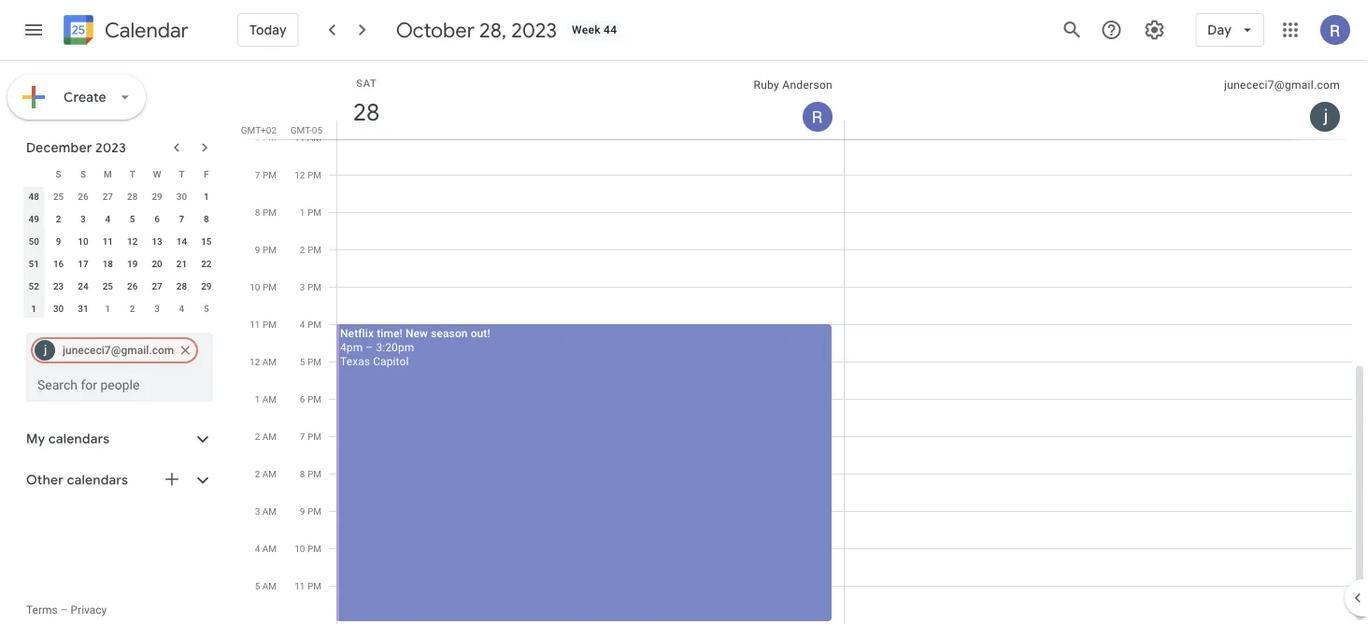 Task type: locate. For each thing, give the bounding box(es) containing it.
row containing 50
[[21, 230, 219, 252]]

1 horizontal spatial t
[[179, 168, 185, 179]]

12 inside december 2023 grid
[[127, 235, 138, 247]]

row group containing 48
[[21, 185, 219, 320]]

s up november 25 'element'
[[56, 168, 61, 179]]

0 horizontal spatial 7
[[179, 213, 184, 224]]

21
[[176, 258, 187, 269]]

49
[[29, 213, 39, 224]]

0 horizontal spatial 29
[[152, 191, 162, 202]]

november 25 element
[[47, 185, 70, 207]]

2 am up 3 am
[[255, 468, 277, 479]]

25 inside november 25 'element'
[[53, 191, 64, 202]]

1 vertical spatial 6 pm
[[300, 393, 321, 405]]

row
[[21, 163, 219, 185], [21, 185, 219, 207], [21, 207, 219, 230], [21, 230, 219, 252], [21, 252, 219, 275], [21, 275, 219, 297], [21, 297, 219, 320]]

26 down 19
[[127, 280, 138, 292]]

9 pm
[[255, 244, 277, 255], [300, 506, 321, 517]]

11 up 18
[[102, 235, 113, 247]]

9 pm left 2 pm
[[255, 244, 277, 255]]

1 down "12 pm"
[[300, 207, 305, 218]]

10
[[78, 235, 88, 247], [250, 281, 260, 292], [295, 543, 305, 554]]

12 element
[[121, 230, 144, 252]]

november 26 element
[[72, 185, 94, 207]]

0 horizontal spatial 9
[[56, 235, 61, 247]]

0 vertical spatial 25
[[53, 191, 64, 202]]

1 horizontal spatial 9 pm
[[300, 506, 321, 517]]

2 horizontal spatial 7
[[300, 431, 305, 442]]

0 vertical spatial 10 pm
[[250, 281, 277, 292]]

9
[[56, 235, 61, 247], [255, 244, 260, 255], [300, 506, 305, 517]]

0 vertical spatial –
[[366, 341, 373, 354]]

1 2 am from the top
[[255, 431, 277, 442]]

0 vertical spatial 29
[[152, 191, 162, 202]]

22
[[201, 258, 212, 269]]

terms
[[26, 604, 58, 617]]

out!
[[471, 327, 490, 340]]

7 pm down 5 pm
[[300, 431, 321, 442]]

10 right 4 am on the left
[[295, 543, 305, 554]]

26 element
[[121, 275, 144, 297]]

4 for 4 pm
[[300, 319, 305, 330]]

6 down november 29 element at the left top of the page
[[154, 213, 160, 224]]

create
[[64, 89, 106, 106]]

2 am down 1 am
[[255, 431, 277, 442]]

28
[[352, 97, 378, 128], [127, 191, 138, 202], [176, 280, 187, 292]]

30
[[176, 191, 187, 202], [53, 303, 64, 314]]

1 t from the left
[[130, 168, 135, 179]]

1
[[204, 191, 209, 202], [300, 207, 305, 218], [31, 303, 36, 314], [105, 303, 110, 314], [255, 393, 260, 405]]

1 vertical spatial 7
[[179, 213, 184, 224]]

0 vertical spatial 12
[[295, 169, 305, 180]]

3 up 4 am on the left
[[255, 506, 260, 517]]

0 horizontal spatial 6
[[154, 213, 160, 224]]

1 s from the left
[[56, 168, 61, 179]]

1 vertical spatial 6
[[154, 213, 160, 224]]

5 am
[[255, 580, 277, 592]]

0 horizontal spatial 25
[[53, 191, 64, 202]]

5 row from the top
[[21, 252, 219, 275]]

gmt+02
[[241, 124, 277, 135]]

s up november 26 element
[[80, 168, 86, 179]]

6 row from the top
[[21, 275, 219, 297]]

25 inside 25 element
[[102, 280, 113, 292]]

2 vertical spatial 10
[[295, 543, 305, 554]]

23
[[53, 280, 64, 292]]

1 vertical spatial 2 am
[[255, 468, 277, 479]]

my
[[26, 431, 45, 448]]

0 vertical spatial 6 pm
[[255, 132, 277, 143]]

6 inside row
[[154, 213, 160, 224]]

1 horizontal spatial s
[[80, 168, 86, 179]]

12 for 12
[[127, 235, 138, 247]]

1 horizontal spatial 10
[[250, 281, 260, 292]]

26 for november 26 element
[[78, 191, 88, 202]]

1 vertical spatial 29
[[201, 280, 212, 292]]

season
[[431, 327, 468, 340]]

25 down 18
[[102, 280, 113, 292]]

0 horizontal spatial –
[[60, 604, 68, 617]]

6 pm down 5 pm
[[300, 393, 321, 405]]

52
[[29, 280, 39, 292]]

19
[[127, 258, 138, 269]]

0 horizontal spatial 30
[[53, 303, 64, 314]]

7 down november 30 element
[[179, 213, 184, 224]]

0 vertical spatial 10
[[78, 235, 88, 247]]

12 for 12 pm
[[295, 169, 305, 180]]

0 horizontal spatial 11 pm
[[250, 319, 277, 330]]

january 1 element
[[97, 297, 119, 320]]

– right 4pm
[[366, 341, 373, 354]]

9 right 15 element
[[255, 244, 260, 255]]

18 element
[[97, 252, 119, 275]]

t up the november 28 element
[[130, 168, 135, 179]]

24 element
[[72, 275, 94, 297]]

1 horizontal spatial 12
[[250, 356, 260, 367]]

4 up 11 'element'
[[105, 213, 110, 224]]

05
[[312, 124, 322, 135]]

1 vertical spatial 9 pm
[[300, 506, 321, 517]]

row containing s
[[21, 163, 219, 185]]

1 horizontal spatial 25
[[102, 280, 113, 292]]

28 down '21'
[[176, 280, 187, 292]]

today
[[249, 21, 287, 38]]

t
[[130, 168, 135, 179], [179, 168, 185, 179]]

0 horizontal spatial s
[[56, 168, 61, 179]]

5 down the november 28 element
[[130, 213, 135, 224]]

0 horizontal spatial 2023
[[95, 139, 126, 156]]

1 pm
[[300, 207, 321, 218]]

calendars up other calendars
[[48, 431, 110, 448]]

0 horizontal spatial t
[[130, 168, 135, 179]]

10 inside december 2023 grid
[[78, 235, 88, 247]]

row containing 49
[[21, 207, 219, 230]]

30 down 23
[[53, 303, 64, 314]]

1 down 25 element
[[105, 303, 110, 314]]

20 element
[[146, 252, 168, 275]]

11 left 05
[[294, 132, 305, 143]]

time!
[[377, 327, 403, 340]]

netflix time! new season out! 4pm – 3:20pm texas capitol
[[340, 327, 490, 368]]

2 horizontal spatial 12
[[295, 169, 305, 180]]

11 inside 'element'
[[102, 235, 113, 247]]

30 inside 30 element
[[53, 303, 64, 314]]

5 down 4 am on the left
[[255, 580, 260, 592]]

october 28, 2023
[[396, 17, 557, 43]]

2 vertical spatial 28
[[176, 280, 187, 292]]

1 for 1 pm
[[300, 207, 305, 218]]

2 vertical spatial 12
[[250, 356, 260, 367]]

add other calendars image
[[163, 470, 181, 489]]

27 down m
[[102, 191, 113, 202]]

29
[[152, 191, 162, 202], [201, 280, 212, 292]]

calendars
[[48, 431, 110, 448], [67, 472, 128, 489]]

48
[[29, 191, 39, 202]]

27 element
[[146, 275, 168, 297]]

october
[[396, 17, 475, 43]]

30 for november 30 element
[[176, 191, 187, 202]]

28 grid
[[239, 61, 1367, 624]]

25 for 25 element
[[102, 280, 113, 292]]

10 up 17
[[78, 235, 88, 247]]

4 for january 4 element
[[179, 303, 184, 314]]

10 pm left 3 pm
[[250, 281, 277, 292]]

4 for 4 am
[[255, 543, 260, 554]]

am
[[307, 132, 321, 143], [262, 356, 277, 367], [262, 393, 277, 405], [262, 431, 277, 442], [262, 468, 277, 479], [262, 506, 277, 517], [262, 543, 277, 554], [262, 580, 277, 592]]

0 horizontal spatial 28
[[127, 191, 138, 202]]

31 element
[[72, 297, 94, 320]]

28 right november 27 element
[[127, 191, 138, 202]]

8
[[255, 207, 260, 218], [204, 213, 209, 224], [300, 468, 305, 479]]

4 up 5 pm
[[300, 319, 305, 330]]

2 down november 25 'element'
[[56, 213, 61, 224]]

t up november 30 element
[[179, 168, 185, 179]]

21 element
[[170, 252, 193, 275]]

28 down sat
[[352, 97, 378, 128]]

50
[[29, 235, 39, 247]]

gmt-05
[[290, 124, 322, 135]]

1 vertical spatial 10
[[250, 281, 260, 292]]

1 for january 1 element
[[105, 303, 110, 314]]

25 for november 25 'element'
[[53, 191, 64, 202]]

2
[[56, 213, 61, 224], [300, 244, 305, 255], [130, 303, 135, 314], [255, 431, 260, 442], [255, 468, 260, 479]]

day
[[1208, 21, 1232, 38]]

8 pm
[[255, 207, 277, 218], [300, 468, 321, 479]]

s
[[56, 168, 61, 179], [80, 168, 86, 179]]

1 row from the top
[[21, 163, 219, 185]]

0 horizontal spatial 7 pm
[[255, 169, 277, 180]]

0 vertical spatial 7 pm
[[255, 169, 277, 180]]

12 up 19
[[127, 235, 138, 247]]

0 vertical spatial 2023
[[511, 17, 557, 43]]

row containing 51
[[21, 252, 219, 275]]

1 horizontal spatial 29
[[201, 280, 212, 292]]

12 up 1 am
[[250, 356, 260, 367]]

calendars down my calendars dropdown button at the bottom of the page
[[67, 472, 128, 489]]

25
[[53, 191, 64, 202], [102, 280, 113, 292]]

1 vertical spatial 30
[[53, 303, 64, 314]]

3 down 2 pm
[[300, 281, 305, 292]]

13 element
[[146, 230, 168, 252]]

ruby anderson
[[754, 78, 833, 92]]

24
[[78, 280, 88, 292]]

am up 3 am
[[262, 468, 277, 479]]

9 inside row
[[56, 235, 61, 247]]

0 horizontal spatial 26
[[78, 191, 88, 202]]

28 column header
[[336, 61, 845, 139]]

1 down 12 am
[[255, 393, 260, 405]]

0 horizontal spatial 9 pm
[[255, 244, 277, 255]]

10 pm
[[250, 281, 277, 292], [295, 543, 321, 554]]

am up 1 am
[[262, 356, 277, 367]]

3 down 27 'element'
[[154, 303, 160, 314]]

1 horizontal spatial 8
[[255, 207, 260, 218]]

– right terms
[[60, 604, 68, 617]]

7 down gmt+02 on the left top
[[255, 169, 260, 180]]

7 down 5 pm
[[300, 431, 305, 442]]

1 horizontal spatial 27
[[152, 280, 162, 292]]

26 right november 25 'element'
[[78, 191, 88, 202]]

28 element
[[170, 275, 193, 297]]

0 horizontal spatial 6 pm
[[255, 132, 277, 143]]

11 pm right 5 am
[[295, 580, 321, 592]]

row group
[[21, 185, 219, 320]]

7 row from the top
[[21, 297, 219, 320]]

26
[[78, 191, 88, 202], [127, 280, 138, 292]]

–
[[366, 341, 373, 354], [60, 604, 68, 617]]

29 down 22
[[201, 280, 212, 292]]

3:20pm
[[376, 341, 414, 354]]

calendars for my calendars
[[48, 431, 110, 448]]

6
[[255, 132, 260, 143], [154, 213, 160, 224], [300, 393, 305, 405]]

2 horizontal spatial 10
[[295, 543, 305, 554]]

1 vertical spatial 28
[[127, 191, 138, 202]]

11 pm up 12 am
[[250, 319, 277, 330]]

3 for january 3 element on the left
[[154, 303, 160, 314]]

12
[[295, 169, 305, 180], [127, 235, 138, 247], [250, 356, 260, 367]]

4 down 28 element
[[179, 303, 184, 314]]

0 horizontal spatial 27
[[102, 191, 113, 202]]

0 horizontal spatial 8
[[204, 213, 209, 224]]

3 for 3 am
[[255, 506, 260, 517]]

11 am
[[294, 132, 321, 143]]

1 vertical spatial –
[[60, 604, 68, 617]]

1 horizontal spatial –
[[366, 341, 373, 354]]

2 horizontal spatial 28
[[352, 97, 378, 128]]

pm
[[263, 132, 277, 143], [263, 169, 277, 180], [307, 169, 321, 180], [263, 207, 277, 218], [307, 207, 321, 218], [263, 244, 277, 255], [307, 244, 321, 255], [263, 281, 277, 292], [307, 281, 321, 292], [263, 319, 277, 330], [307, 319, 321, 330], [307, 356, 321, 367], [307, 393, 321, 405], [307, 431, 321, 442], [307, 468, 321, 479], [307, 506, 321, 517], [307, 543, 321, 554], [307, 580, 321, 592]]

1 vertical spatial 25
[[102, 280, 113, 292]]

– inside netflix time! new season out! 4pm – 3:20pm texas capitol
[[366, 341, 373, 354]]

terms – privacy
[[26, 604, 107, 617]]

0 vertical spatial 28
[[352, 97, 378, 128]]

3 up 10 element
[[80, 213, 86, 224]]

18
[[102, 258, 113, 269]]

11 pm
[[250, 319, 277, 330], [295, 580, 321, 592]]

28 for 28 element
[[176, 280, 187, 292]]

27 down 20
[[152, 280, 162, 292]]

calendar element
[[60, 11, 189, 52]]

1 vertical spatial calendars
[[67, 472, 128, 489]]

None search field
[[0, 325, 232, 402]]

30 inside november 30 element
[[176, 191, 187, 202]]

1 vertical spatial 27
[[152, 280, 162, 292]]

2 vertical spatial 6
[[300, 393, 305, 405]]

6 left gmt- on the top
[[255, 132, 260, 143]]

1 horizontal spatial 28
[[176, 280, 187, 292]]

1 down 52
[[31, 303, 36, 314]]

4 up 5 am
[[255, 543, 260, 554]]

5 down 29 element
[[204, 303, 209, 314]]

10 right 29 element
[[250, 281, 260, 292]]

0 vertical spatial 7
[[255, 169, 260, 180]]

0 horizontal spatial 10
[[78, 235, 88, 247]]

10 pm right 4 am on the left
[[295, 543, 321, 554]]

0 vertical spatial 27
[[102, 191, 113, 202]]

0 vertical spatial 2 am
[[255, 431, 277, 442]]

11
[[294, 132, 305, 143], [102, 235, 113, 247], [250, 319, 260, 330], [295, 580, 305, 592]]

7 pm
[[255, 169, 277, 180], [300, 431, 321, 442]]

9 right 3 am
[[300, 506, 305, 517]]

0 vertical spatial 6
[[255, 132, 260, 143]]

30 element
[[47, 297, 70, 320]]

january 4 element
[[170, 297, 193, 320]]

0 vertical spatial 8 pm
[[255, 207, 277, 218]]

2 row from the top
[[21, 185, 219, 207]]

1 vertical spatial 26
[[127, 280, 138, 292]]

5 for 5 pm
[[300, 356, 305, 367]]

27 inside 'element'
[[152, 280, 162, 292]]

november 29 element
[[146, 185, 168, 207]]

6 right 1 am
[[300, 393, 305, 405]]

january 2 element
[[121, 297, 144, 320]]

2 am
[[255, 431, 277, 442], [255, 468, 277, 479]]

0 vertical spatial 26
[[78, 191, 88, 202]]

2 vertical spatial 7
[[300, 431, 305, 442]]

december 2023
[[26, 139, 126, 156]]

23 element
[[47, 275, 70, 297]]

2023
[[511, 17, 557, 43], [95, 139, 126, 156]]

0 horizontal spatial 12
[[127, 235, 138, 247]]

14
[[176, 235, 187, 247]]

26 for the 26 element
[[127, 280, 138, 292]]

1 horizontal spatial 11 pm
[[295, 580, 321, 592]]

6 pm left gmt- on the top
[[255, 132, 277, 143]]

saturday, october 28 element
[[345, 91, 388, 134]]

1 vertical spatial 11 pm
[[295, 580, 321, 592]]

1 horizontal spatial 30
[[176, 191, 187, 202]]

1 horizontal spatial 7 pm
[[300, 431, 321, 442]]

2023 right 28,
[[511, 17, 557, 43]]

17 element
[[72, 252, 94, 275]]

12 down 11 am
[[295, 169, 305, 180]]

1 vertical spatial 10 pm
[[295, 543, 321, 554]]

25 right "48"
[[53, 191, 64, 202]]

5 down the 4 pm
[[300, 356, 305, 367]]

7 pm left "12 pm"
[[255, 169, 277, 180]]

privacy link
[[71, 604, 107, 617]]

3 row from the top
[[21, 207, 219, 230]]

4 row from the top
[[21, 230, 219, 252]]

9 up 16 element
[[56, 235, 61, 247]]

29 down w
[[152, 191, 162, 202]]

16 element
[[47, 252, 70, 275]]

2023 up m
[[95, 139, 126, 156]]

29 for november 29 element at the left top of the page
[[152, 191, 162, 202]]

7
[[255, 169, 260, 180], [179, 213, 184, 224], [300, 431, 305, 442]]

anderson
[[782, 78, 833, 92]]

0 vertical spatial 30
[[176, 191, 187, 202]]

1 vertical spatial 12
[[127, 235, 138, 247]]

4pm
[[340, 341, 363, 354]]

today button
[[237, 7, 299, 52]]

1 vertical spatial 8 pm
[[300, 468, 321, 479]]

9 pm right 3 am
[[300, 506, 321, 517]]

1 horizontal spatial 26
[[127, 280, 138, 292]]

3 pm
[[300, 281, 321, 292]]

0 vertical spatial calendars
[[48, 431, 110, 448]]

30 right november 29 element at the left top of the page
[[176, 191, 187, 202]]



Task type: describe. For each thing, give the bounding box(es) containing it.
30 for 30 element
[[53, 303, 64, 314]]

f
[[204, 168, 209, 179]]

gmt-
[[290, 124, 312, 135]]

1 for 1 am
[[255, 393, 260, 405]]

november 30 element
[[170, 185, 193, 207]]

1 horizontal spatial 8 pm
[[300, 468, 321, 479]]

51
[[29, 258, 39, 269]]

week
[[572, 23, 601, 36]]

1 horizontal spatial 9
[[255, 244, 260, 255]]

netflix
[[340, 327, 374, 340]]

ruby
[[754, 78, 779, 92]]

1 vertical spatial 2023
[[95, 139, 126, 156]]

7 inside row
[[179, 213, 184, 224]]

1 horizontal spatial 7
[[255, 169, 260, 180]]

2 2 am from the top
[[255, 468, 277, 479]]

16
[[53, 258, 64, 269]]

calendar heading
[[101, 17, 189, 43]]

14 element
[[170, 230, 193, 252]]

11 element
[[97, 230, 119, 252]]

0 vertical spatial 11 pm
[[250, 319, 277, 330]]

december
[[26, 139, 92, 156]]

november 28 element
[[121, 185, 144, 207]]

texas
[[340, 355, 370, 368]]

11 right 5 am
[[295, 580, 305, 592]]

sat
[[356, 77, 377, 89]]

44
[[604, 23, 617, 36]]

december 2023 grid
[[18, 163, 219, 320]]

2 up 3 am
[[255, 468, 260, 479]]

week 44
[[572, 23, 617, 36]]

10 element
[[72, 230, 94, 252]]

11 up 12 am
[[250, 319, 260, 330]]

2 horizontal spatial 9
[[300, 506, 305, 517]]

other calendars button
[[4, 465, 232, 495]]

8 inside row
[[204, 213, 209, 224]]

junececi7@gmail.com, selected option
[[31, 335, 198, 365]]

2 down 1 am
[[255, 431, 260, 442]]

5 for january 5 element on the left of the page
[[204, 303, 209, 314]]

4 pm
[[300, 319, 321, 330]]

12 am
[[250, 356, 277, 367]]

main drawer image
[[22, 19, 45, 41]]

31
[[78, 303, 88, 314]]

calendar
[[105, 17, 189, 43]]

row group inside december 2023 grid
[[21, 185, 219, 320]]

junececi7@gmail.com
[[1224, 78, 1340, 92]]

0 horizontal spatial 10 pm
[[250, 281, 277, 292]]

2 t from the left
[[179, 168, 185, 179]]

calendars for other calendars
[[67, 472, 128, 489]]

28 for the november 28 element
[[127, 191, 138, 202]]

am up 5 am
[[262, 543, 277, 554]]

5 for 5 am
[[255, 580, 260, 592]]

create button
[[7, 75, 146, 120]]

1 horizontal spatial 6
[[255, 132, 260, 143]]

settings menu image
[[1143, 19, 1166, 41]]

2 down the 26 element
[[130, 303, 135, 314]]

2 s from the left
[[80, 168, 86, 179]]

1 vertical spatial 7 pm
[[300, 431, 321, 442]]

1 down the "f" on the left of page
[[204, 191, 209, 202]]

1 horizontal spatial 2023
[[511, 17, 557, 43]]

january 5 element
[[195, 297, 218, 320]]

12 for 12 am
[[250, 356, 260, 367]]

2 horizontal spatial 8
[[300, 468, 305, 479]]

3 for 3 pm
[[300, 281, 305, 292]]

29 element
[[195, 275, 218, 297]]

other
[[26, 472, 64, 489]]

junececi7@gmail.com column header
[[844, 61, 1352, 139]]

4 am
[[255, 543, 277, 554]]

27 for 27 'element'
[[152, 280, 162, 292]]

am down 4 am on the left
[[262, 580, 277, 592]]

m
[[104, 168, 112, 179]]

15 element
[[195, 230, 218, 252]]

1 horizontal spatial 10 pm
[[295, 543, 321, 554]]

my calendars
[[26, 431, 110, 448]]

terms link
[[26, 604, 58, 617]]

2 pm
[[300, 244, 321, 255]]

12 pm
[[295, 169, 321, 180]]

2 horizontal spatial 6
[[300, 393, 305, 405]]

november 27 element
[[97, 185, 119, 207]]

5 pm
[[300, 356, 321, 367]]

other calendars
[[26, 472, 128, 489]]

am down 1 am
[[262, 431, 277, 442]]

0 horizontal spatial 8 pm
[[255, 207, 277, 218]]

1 am
[[255, 393, 277, 405]]

2 down 1 pm
[[300, 244, 305, 255]]

Search for people text field
[[37, 368, 202, 402]]

row containing 48
[[21, 185, 219, 207]]

28,
[[479, 17, 507, 43]]

privacy
[[71, 604, 107, 617]]

3 am
[[255, 506, 277, 517]]

my calendars button
[[4, 424, 232, 454]]

row containing 52
[[21, 275, 219, 297]]

capitol
[[373, 355, 409, 368]]

15
[[201, 235, 212, 247]]

new
[[405, 327, 428, 340]]

13
[[152, 235, 162, 247]]

am up "12 pm"
[[307, 132, 321, 143]]

28 inside column header
[[352, 97, 378, 128]]

w
[[153, 168, 161, 179]]

25 element
[[97, 275, 119, 297]]

0 vertical spatial 9 pm
[[255, 244, 277, 255]]

day button
[[1195, 7, 1264, 52]]

row containing 1
[[21, 297, 219, 320]]

january 3 element
[[146, 297, 168, 320]]

19 element
[[121, 252, 144, 275]]

sat 28
[[352, 77, 378, 128]]

22 element
[[195, 252, 218, 275]]

29 for 29 element
[[201, 280, 212, 292]]

1 horizontal spatial 6 pm
[[300, 393, 321, 405]]

am up 4 am on the left
[[262, 506, 277, 517]]

17
[[78, 258, 88, 269]]

selected people list box
[[26, 333, 213, 368]]

am down 12 am
[[262, 393, 277, 405]]

27 for november 27 element
[[102, 191, 113, 202]]

20
[[152, 258, 162, 269]]



Task type: vqa. For each thing, say whether or not it's contained in the screenshot.
adjusted availability indicate times on specific dates when you're available
no



